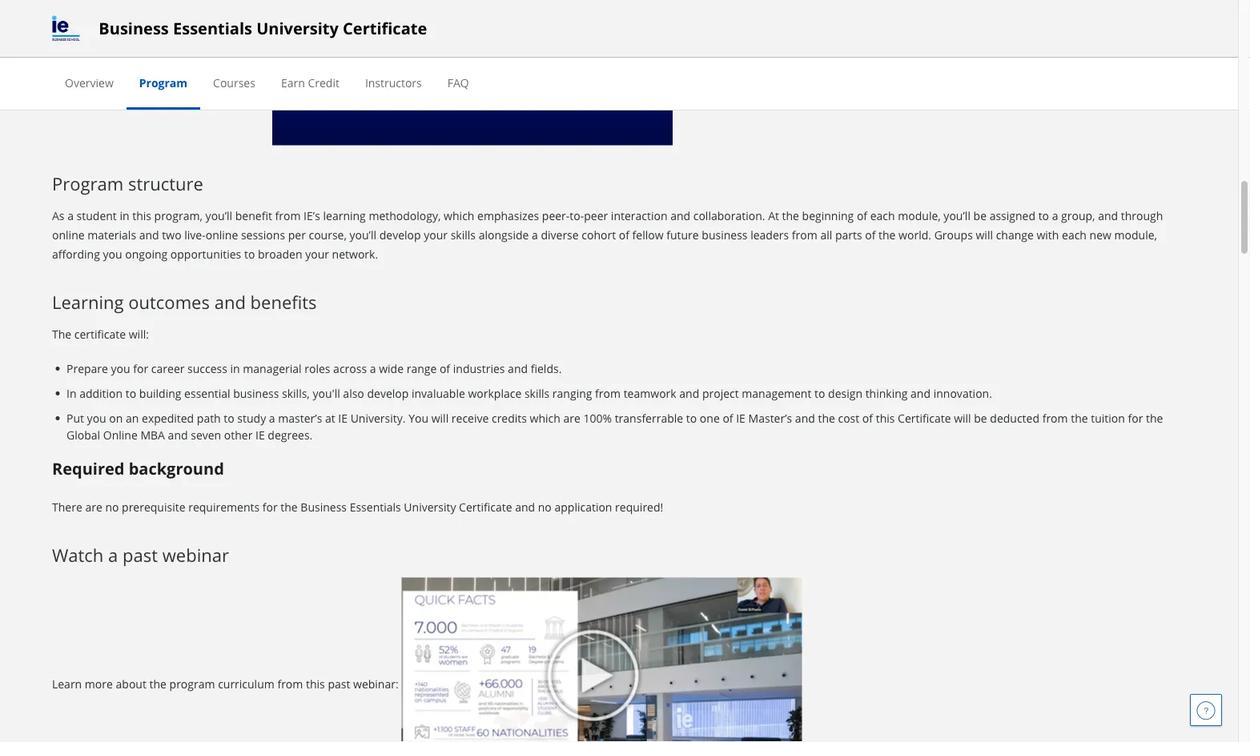 Task type: locate. For each thing, give the bounding box(es) containing it.
other
[[224, 428, 253, 443]]

each down group,
[[1062, 228, 1087, 243]]

develop
[[379, 228, 421, 243], [367, 386, 409, 401]]

be down innovation.
[[974, 411, 987, 426]]

will inside as a student in this program, you'll benefit from ie's learning methodology, which emphasizes peer-to-peer interaction and collaboration. at the beginning of each module, you'll be assigned to a group, and through online materials and two live-online sessions per course, you'll develop your skills alongside a diverse cohort of fellow future business leaders from all parts of the world. groups will change with each new module, affording you ongoing opportunities to broaden your network.
[[976, 228, 993, 243]]

are right there
[[85, 500, 102, 515]]

there are no prerequisite requirements for the business essentials university certificate and no application required!
[[52, 500, 663, 515]]

1 horizontal spatial university
[[404, 500, 456, 515]]

credit
[[308, 75, 340, 90]]

learning
[[323, 208, 366, 224]]

business
[[99, 17, 169, 39], [301, 500, 347, 515]]

with
[[1037, 228, 1059, 243]]

business down collaboration. on the top right of page
[[702, 228, 748, 243]]

from up 100% at the bottom of page
[[595, 386, 621, 401]]

which inside put you on an expedited path to study a master's at ie university. you will receive credits which are 100% transferrable to one of ie master's and the cost of this certificate will be deducted from the tuition for the global online mba and seven other ie degrees.
[[530, 411, 561, 426]]

to-
[[570, 208, 584, 224]]

0 horizontal spatial past
[[123, 544, 158, 568]]

from inside list item
[[595, 386, 621, 401]]

world.
[[899, 228, 932, 243]]

in right success
[[230, 361, 240, 376]]

cost
[[838, 411, 860, 426]]

future
[[667, 228, 699, 243]]

1 horizontal spatial online
[[206, 228, 238, 243]]

a right study
[[269, 411, 275, 426]]

and right thinking
[[911, 386, 931, 401]]

learn
[[52, 677, 82, 692]]

1 vertical spatial business
[[301, 500, 347, 515]]

to left the design
[[815, 386, 825, 401]]

peer
[[584, 208, 608, 224]]

online up "opportunities"
[[206, 228, 238, 243]]

will left the change
[[976, 228, 993, 243]]

0 vertical spatial in
[[120, 208, 129, 224]]

list
[[58, 360, 1186, 444]]

2 horizontal spatial you'll
[[944, 208, 971, 224]]

innovation.
[[934, 386, 992, 401]]

0 horizontal spatial no
[[105, 500, 119, 515]]

a left 'wide'
[[370, 361, 376, 376]]

0 vertical spatial be
[[974, 208, 987, 224]]

the right at at top right
[[782, 208, 799, 224]]

program right the short on the top left
[[187, 28, 232, 43]]

university.
[[351, 411, 406, 426]]

0 vertical spatial business
[[702, 228, 748, 243]]

workplace
[[468, 386, 522, 401]]

0 horizontal spatial in
[[120, 208, 129, 224]]

1 vertical spatial for
[[1128, 411, 1143, 426]]

0 vertical spatial each
[[870, 208, 895, 224]]

0 horizontal spatial business
[[99, 17, 169, 39]]

1 vertical spatial university
[[404, 500, 456, 515]]

1 vertical spatial program
[[52, 172, 124, 196]]

will down innovation.
[[954, 411, 971, 426]]

1 horizontal spatial business
[[702, 228, 748, 243]]

will
[[976, 228, 993, 243], [431, 411, 449, 426], [954, 411, 971, 426]]

program for program structure
[[52, 172, 124, 196]]

get
[[52, 28, 70, 43]]

1 horizontal spatial no
[[538, 500, 552, 515]]

1 vertical spatial business
[[233, 386, 279, 401]]

you up addition
[[111, 361, 130, 376]]

0 vertical spatial you
[[103, 247, 122, 262]]

a inside list item
[[370, 361, 376, 376]]

skills inside as a student in this program, you'll benefit from ie's learning methodology, which emphasizes peer-to-peer interaction and collaboration. at the beginning of each module, you'll be assigned to a group, and through online materials and two live-online sessions per course, you'll develop your skills alongside a diverse cohort of fellow future business leaders from all parts of the world. groups will change with each new module, affording you ongoing opportunities to broaden your network.
[[451, 228, 476, 243]]

earn
[[281, 75, 305, 90]]

0 vertical spatial certificate
[[343, 17, 427, 39]]

for right requirements
[[263, 500, 278, 515]]

0 vertical spatial which
[[444, 208, 475, 224]]

from right deducted
[[1043, 411, 1068, 426]]

in up materials
[[120, 208, 129, 224]]

1 vertical spatial you
[[111, 361, 130, 376]]

2 horizontal spatial certificate
[[898, 411, 951, 426]]

to down sessions in the top of the page
[[244, 247, 255, 262]]

1 horizontal spatial which
[[530, 411, 561, 426]]

emphasizes
[[477, 208, 539, 224]]

and up new
[[1098, 208, 1118, 224]]

skills inside list item
[[525, 386, 550, 401]]

1 horizontal spatial past
[[328, 677, 350, 692]]

you'll up the network.
[[350, 228, 377, 243]]

background
[[129, 458, 224, 480]]

expedited
[[142, 411, 194, 426]]

certificate inside put you on an expedited path to study a master's at ie university. you will receive credits which are 100% transferrable to one of ie master's and the cost of this certificate will be deducted from the tuition for the global online mba and seven other ie degrees.
[[898, 411, 951, 426]]

1 online from the left
[[52, 228, 85, 243]]

certificate
[[343, 17, 427, 39], [898, 411, 951, 426], [459, 500, 512, 515]]

from inside put you on an expedited path to study a master's at ie university. you will receive credits which are 100% transferrable to one of ie master's and the cost of this certificate will be deducted from the tuition for the global online mba and seven other ie degrees.
[[1043, 411, 1068, 426]]

1 horizontal spatial in
[[230, 361, 240, 376]]

your down course,
[[305, 247, 329, 262]]

2 horizontal spatial will
[[976, 228, 993, 243]]

from
[[275, 208, 301, 224], [792, 228, 818, 243], [595, 386, 621, 401], [1043, 411, 1068, 426], [277, 677, 303, 692]]

deducted
[[990, 411, 1040, 426]]

program
[[139, 75, 187, 90], [52, 172, 124, 196]]

of right range
[[440, 361, 450, 376]]

1 horizontal spatial ie
[[338, 411, 348, 426]]

0 vertical spatial business
[[99, 17, 169, 39]]

past
[[123, 544, 158, 568], [328, 677, 350, 692]]

will:
[[129, 327, 149, 342]]

you left on
[[87, 411, 106, 426]]

1 no from the left
[[105, 500, 119, 515]]

develop down 'wide'
[[367, 386, 409, 401]]

prepare you for career success in managerial roles across a wide range of industries and fields.
[[66, 361, 562, 376]]

which down 'in addition to building essential business skills, you'll also develop invaluable workplace skills ranging from teamwork and project management to design thinking and innovation.'
[[530, 411, 561, 426]]

ie right 'at'
[[338, 411, 348, 426]]

be left assigned
[[974, 208, 987, 224]]

skills down fields.
[[525, 386, 550, 401]]

success
[[187, 361, 227, 376]]

and
[[671, 208, 691, 224], [1098, 208, 1118, 224], [139, 228, 159, 243], [214, 291, 246, 315], [508, 361, 528, 376], [679, 386, 699, 401], [911, 386, 931, 401], [795, 411, 815, 426], [168, 428, 188, 443], [515, 500, 535, 515]]

past down prerequisite
[[123, 544, 158, 568]]

business
[[702, 228, 748, 243], [233, 386, 279, 401]]

2 vertical spatial certificate
[[459, 500, 512, 515]]

from up per
[[275, 208, 301, 224]]

1 horizontal spatial will
[[954, 411, 971, 426]]

develop down methodology,
[[379, 228, 421, 243]]

program structure
[[52, 172, 203, 196]]

and left application
[[515, 500, 535, 515]]

wide
[[379, 361, 404, 376]]

1 vertical spatial skills
[[525, 386, 550, 401]]

you inside list item
[[111, 361, 130, 376]]

0 horizontal spatial ie
[[256, 428, 265, 443]]

and left benefits
[[214, 291, 246, 315]]

1 horizontal spatial are
[[563, 411, 581, 426]]

peer-
[[542, 208, 570, 224]]

and down the expedited
[[168, 428, 188, 443]]

are inside put you on an expedited path to study a master's at ie university. you will receive credits which are 100% transferrable to one of ie master's and the cost of this certificate will be deducted from the tuition for the global online mba and seven other ie degrees.
[[563, 411, 581, 426]]

mba
[[140, 428, 165, 443]]

online
[[52, 228, 85, 243], [206, 228, 238, 243]]

your down methodology,
[[424, 228, 448, 243]]

as a student in this program, you'll benefit from ie's learning methodology, which emphasizes peer-to-peer interaction and collaboration. at the beginning of each module, you'll be assigned to a group, and through online materials and two live-online sessions per course, you'll develop your skills alongside a diverse cohort of fellow future business leaders from all parts of the world. groups will change with each new module, affording you ongoing opportunities to broaden your network.
[[52, 208, 1163, 262]]

fellow
[[632, 228, 664, 243]]

0 horizontal spatial for
[[133, 361, 148, 376]]

the left world.
[[879, 228, 896, 243]]

range
[[407, 361, 437, 376]]

managerial
[[243, 361, 302, 376]]

ie left master's
[[736, 411, 746, 426]]

learning outcomes and benefits
[[52, 291, 317, 315]]

each right beginning
[[870, 208, 895, 224]]

assigned
[[990, 208, 1036, 224]]

1 horizontal spatial program
[[139, 75, 187, 90]]

1 horizontal spatial certificate
[[459, 500, 512, 515]]

the
[[52, 327, 71, 342]]

are down ranging
[[563, 411, 581, 426]]

module, up world.
[[898, 208, 941, 224]]

business down degrees.
[[301, 500, 347, 515]]

skills left alongside
[[451, 228, 476, 243]]

this down program structure
[[132, 208, 151, 224]]

1 vertical spatial are
[[85, 500, 102, 515]]

2 vertical spatial for
[[263, 500, 278, 515]]

for inside list item
[[133, 361, 148, 376]]

your
[[424, 228, 448, 243], [305, 247, 329, 262]]

2 horizontal spatial for
[[1128, 411, 1143, 426]]

1 vertical spatial each
[[1062, 228, 1087, 243]]

program inside certificate menu element
[[139, 75, 187, 90]]

no left prerequisite
[[105, 500, 119, 515]]

program down 'get inspired by this short program trailer:'
[[139, 75, 187, 90]]

you'll up live-
[[206, 208, 232, 224]]

this right by
[[134, 28, 153, 43]]

0 vertical spatial program
[[139, 75, 187, 90]]

0 horizontal spatial online
[[52, 228, 85, 243]]

2 online from the left
[[206, 228, 238, 243]]

credits
[[492, 411, 527, 426]]

0 vertical spatial your
[[424, 228, 448, 243]]

global
[[66, 428, 100, 443]]

for right tuition
[[1128, 411, 1143, 426]]

0 horizontal spatial you'll
[[206, 208, 232, 224]]

0 vertical spatial develop
[[379, 228, 421, 243]]

for left the career
[[133, 361, 148, 376]]

0 vertical spatial are
[[563, 411, 581, 426]]

1 vertical spatial in
[[230, 361, 240, 376]]

0 horizontal spatial business
[[233, 386, 279, 401]]

1 horizontal spatial skills
[[525, 386, 550, 401]]

1 vertical spatial which
[[530, 411, 561, 426]]

required!
[[615, 500, 663, 515]]

beginning
[[802, 208, 854, 224]]

and up 'in addition to building essential business skills, you'll also develop invaluable workplace skills ranging from teamwork and project management to design thinking and innovation.'
[[508, 361, 528, 376]]

1 vertical spatial certificate
[[898, 411, 951, 426]]

this inside put you on an expedited path to study a master's at ie university. you will receive credits which are 100% transferrable to one of ie master's and the cost of this certificate will be deducted from the tuition for the global online mba and seven other ie degrees.
[[876, 411, 895, 426]]

program
[[187, 28, 232, 43], [169, 677, 215, 692]]

are
[[563, 411, 581, 426], [85, 500, 102, 515]]

the certificate will:
[[52, 327, 149, 342]]

2 vertical spatial you
[[87, 411, 106, 426]]

program up the student
[[52, 172, 124, 196]]

0 vertical spatial module,
[[898, 208, 941, 224]]

past left webinar:
[[328, 677, 350, 692]]

a right watch at the left of the page
[[108, 544, 118, 568]]

1 vertical spatial your
[[305, 247, 329, 262]]

to up the other
[[224, 411, 234, 426]]

a left the diverse at the left of page
[[532, 228, 538, 243]]

0 vertical spatial for
[[133, 361, 148, 376]]

of right the parts
[[865, 228, 876, 243]]

you down materials
[[103, 247, 122, 262]]

you'll up "groups" on the right top
[[944, 208, 971, 224]]

seven
[[191, 428, 221, 443]]

0 horizontal spatial university
[[256, 17, 339, 39]]

0 horizontal spatial are
[[85, 500, 102, 515]]

1 vertical spatial be
[[974, 411, 987, 426]]

to up the an
[[126, 386, 136, 401]]

of right 'one' at the bottom
[[723, 411, 733, 426]]

study
[[237, 411, 266, 426]]

project
[[702, 386, 739, 401]]

0 vertical spatial university
[[256, 17, 339, 39]]

addition
[[79, 386, 123, 401]]

0 horizontal spatial skills
[[451, 228, 476, 243]]

short
[[156, 28, 184, 43]]

you
[[409, 411, 429, 426]]

0 horizontal spatial essentials
[[173, 17, 252, 39]]

no left application
[[538, 500, 552, 515]]

leaders
[[751, 228, 789, 243]]

business up program link
[[99, 17, 169, 39]]

module, down through
[[1115, 228, 1157, 243]]

0 horizontal spatial which
[[444, 208, 475, 224]]

a inside put you on an expedited path to study a master's at ie university. you will receive credits which are 100% transferrable to one of ie master's and the cost of this certificate will be deducted from the tuition for the global online mba and seven other ie degrees.
[[269, 411, 275, 426]]

industries
[[453, 361, 505, 376]]

0 horizontal spatial certificate
[[343, 17, 427, 39]]

this down thinking
[[876, 411, 895, 426]]

management
[[742, 386, 812, 401]]

1 vertical spatial module,
[[1115, 228, 1157, 243]]

fields.
[[531, 361, 562, 376]]

sessions
[[241, 228, 285, 243]]

ie business school image
[[52, 16, 80, 41]]

you inside put you on an expedited path to study a master's at ie university. you will receive credits which are 100% transferrable to one of ie master's and the cost of this certificate will be deducted from the tuition for the global online mba and seven other ie degrees.
[[87, 411, 106, 426]]

business up study
[[233, 386, 279, 401]]

which left emphasizes
[[444, 208, 475, 224]]

transferrable
[[615, 411, 683, 426]]

1 vertical spatial past
[[328, 677, 350, 692]]

program link
[[139, 75, 187, 90]]

the left cost
[[818, 411, 835, 426]]

0 horizontal spatial your
[[305, 247, 329, 262]]

will right you
[[431, 411, 449, 426]]

affording
[[52, 247, 100, 262]]

0 vertical spatial essentials
[[173, 17, 252, 39]]

0 horizontal spatial program
[[52, 172, 124, 196]]

course,
[[309, 228, 347, 243]]

1 vertical spatial develop
[[367, 386, 409, 401]]

program left curriculum
[[169, 677, 215, 692]]

path
[[197, 411, 221, 426]]

skills
[[451, 228, 476, 243], [525, 386, 550, 401]]

1 vertical spatial essentials
[[350, 500, 401, 515]]

list containing prepare you for career success in managerial roles across a wide range of industries and fields.
[[58, 360, 1186, 444]]

ie down study
[[256, 428, 265, 443]]

requirements
[[188, 500, 260, 515]]

0 vertical spatial skills
[[451, 228, 476, 243]]

online up affording
[[52, 228, 85, 243]]



Task type: vqa. For each thing, say whether or not it's contained in the screenshot.
day on the right of page
no



Task type: describe. For each thing, give the bounding box(es) containing it.
receive
[[452, 411, 489, 426]]

learning
[[52, 291, 124, 315]]

about ie business essentials university certificate image
[[272, 0, 673, 146]]

as
[[52, 208, 65, 224]]

faq link
[[448, 75, 469, 90]]

in inside list item
[[230, 361, 240, 376]]

to up with
[[1039, 208, 1049, 224]]

network.
[[332, 247, 378, 262]]

of inside list item
[[440, 361, 450, 376]]

earn credit
[[281, 75, 340, 90]]

group,
[[1061, 208, 1095, 224]]

for inside put you on an expedited path to study a master's at ie university. you will receive credits which are 100% transferrable to one of ie master's and the cost of this certificate will be deducted from the tuition for the global online mba and seven other ie degrees.
[[1128, 411, 1143, 426]]

application
[[555, 500, 612, 515]]

program,
[[154, 208, 203, 224]]

you'll
[[313, 386, 340, 401]]

1 horizontal spatial your
[[424, 228, 448, 243]]

from right curriculum
[[277, 677, 303, 692]]

learn more about the program curriculum from this past webinar:
[[52, 677, 402, 692]]

1 horizontal spatial for
[[263, 500, 278, 515]]

1 horizontal spatial essentials
[[350, 500, 401, 515]]

curriculum
[[218, 677, 275, 692]]

new
[[1090, 228, 1112, 243]]

and up future
[[671, 208, 691, 224]]

of left fellow
[[619, 228, 630, 243]]

through
[[1121, 208, 1163, 224]]

trailer:
[[235, 28, 269, 43]]

1 horizontal spatial each
[[1062, 228, 1087, 243]]

cohort
[[582, 228, 616, 243]]

more
[[85, 677, 113, 692]]

overview link
[[65, 75, 114, 90]]

earn credit link
[[281, 75, 340, 90]]

online
[[103, 428, 138, 443]]

webinar:
[[353, 677, 399, 692]]

0 horizontal spatial will
[[431, 411, 449, 426]]

the right requirements
[[281, 500, 298, 515]]

0 horizontal spatial module,
[[898, 208, 941, 224]]

100%
[[583, 411, 612, 426]]

faq
[[448, 75, 469, 90]]

courses link
[[213, 75, 255, 90]]

in inside as a student in this program, you'll benefit from ie's learning methodology, which emphasizes peer-to-peer interaction and collaboration. at the beginning of each module, you'll be assigned to a group, and through online materials and two live-online sessions per course, you'll develop your skills alongside a diverse cohort of fellow future business leaders from all parts of the world. groups will change with each new module, affording you ongoing opportunities to broaden your network.
[[120, 208, 129, 224]]

in addition to building essential business skills, you'll also develop invaluable workplace skills ranging from teamwork and project management to design thinking and innovation. list item
[[66, 385, 1186, 402]]

there
[[52, 500, 82, 515]]

inspired
[[73, 28, 116, 43]]

put you on an expedited path to study a master's at ie university. you will receive credits which are 100% transferrable to one of ie master's and the cost of this certificate will be deducted from the tuition for the global online mba and seven other ie degrees. list item
[[66, 410, 1186, 444]]

develop inside as a student in this program, you'll benefit from ie's learning methodology, which emphasizes peer-to-peer interaction and collaboration. at the beginning of each module, you'll be assigned to a group, and through online materials and two live-online sessions per course, you'll develop your skills alongside a diverse cohort of fellow future business leaders from all parts of the world. groups will change with each new module, affording you ongoing opportunities to broaden your network.
[[379, 228, 421, 243]]

also
[[343, 386, 364, 401]]

essential
[[184, 386, 230, 401]]

opportunities
[[170, 247, 241, 262]]

watch
[[52, 544, 104, 568]]

prerequisite
[[122, 500, 185, 515]]

in
[[66, 386, 76, 401]]

skills,
[[282, 386, 310, 401]]

building
[[139, 386, 181, 401]]

broaden
[[258, 247, 302, 262]]

help center image
[[1197, 701, 1216, 720]]

the right tuition
[[1146, 411, 1163, 426]]

2 no from the left
[[538, 500, 552, 515]]

master's
[[749, 411, 792, 426]]

diverse
[[541, 228, 579, 243]]

business inside list item
[[233, 386, 279, 401]]

visual ie larger image
[[402, 578, 802, 743]]

1 horizontal spatial module,
[[1115, 228, 1157, 243]]

and right master's
[[795, 411, 815, 426]]

this left webinar:
[[306, 677, 325, 692]]

benefit
[[235, 208, 272, 224]]

on
[[109, 411, 123, 426]]

prepare you for career success in managerial roles across a wide range of industries and fields. list item
[[66, 360, 1186, 377]]

a right as
[[67, 208, 74, 224]]

1 vertical spatial program
[[169, 677, 215, 692]]

an
[[126, 411, 139, 426]]

interaction
[[611, 208, 668, 224]]

from left all
[[792, 228, 818, 243]]

outcomes
[[128, 291, 210, 315]]

master's
[[278, 411, 322, 426]]

across
[[333, 361, 367, 376]]

ranging
[[553, 386, 592, 401]]

0 vertical spatial program
[[187, 28, 232, 43]]

instructors
[[365, 75, 422, 90]]

1 horizontal spatial you'll
[[350, 228, 377, 243]]

0 vertical spatial past
[[123, 544, 158, 568]]

and left project
[[679, 386, 699, 401]]

you for on
[[87, 411, 106, 426]]

put
[[66, 411, 84, 426]]

watch a past webinar
[[52, 544, 229, 568]]

live-
[[184, 228, 206, 243]]

to left 'one' at the bottom
[[686, 411, 697, 426]]

parts
[[835, 228, 862, 243]]

develop inside in addition to building essential business skills, you'll also develop invaluable workplace skills ranging from teamwork and project management to design thinking and innovation. list item
[[367, 386, 409, 401]]

benefits
[[250, 291, 317, 315]]

change
[[996, 228, 1034, 243]]

about
[[116, 677, 146, 692]]

overview
[[65, 75, 114, 90]]

degrees.
[[268, 428, 313, 443]]

required background
[[52, 458, 224, 480]]

business inside as a student in this program, you'll benefit from ie's learning methodology, which emphasizes peer-to-peer interaction and collaboration. at the beginning of each module, you'll be assigned to a group, and through online materials and two live-online sessions per course, you'll develop your skills alongside a diverse cohort of fellow future business leaders from all parts of the world. groups will change with each new module, affording you ongoing opportunities to broaden your network.
[[702, 228, 748, 243]]

you inside as a student in this program, you'll benefit from ie's learning methodology, which emphasizes peer-to-peer interaction and collaboration. at the beginning of each module, you'll be assigned to a group, and through online materials and two live-online sessions per course, you'll develop your skills alongside a diverse cohort of fellow future business leaders from all parts of the world. groups will change with each new module, affording you ongoing opportunities to broaden your network.
[[103, 247, 122, 262]]

this inside as a student in this program, you'll benefit from ie's learning methodology, which emphasizes peer-to-peer interaction and collaboration. at the beginning of each module, you'll be assigned to a group, and through online materials and two live-online sessions per course, you'll develop your skills alongside a diverse cohort of fellow future business leaders from all parts of the world. groups will change with each new module, affording you ongoing opportunities to broaden your network.
[[132, 208, 151, 224]]

required
[[52, 458, 125, 480]]

program for program link
[[139, 75, 187, 90]]

be inside put you on an expedited path to study a master's at ie university. you will receive credits which are 100% transferrable to one of ie master's and the cost of this certificate will be deducted from the tuition for the global online mba and seven other ie degrees.
[[974, 411, 987, 426]]

certificate menu element
[[52, 58, 1186, 110]]

0 horizontal spatial each
[[870, 208, 895, 224]]

two
[[162, 228, 182, 243]]

student
[[77, 208, 117, 224]]

groups
[[934, 228, 973, 243]]

prepare
[[66, 361, 108, 376]]

webinar
[[162, 544, 229, 568]]

courses
[[213, 75, 255, 90]]

of up the parts
[[857, 208, 868, 224]]

methodology,
[[369, 208, 441, 224]]

materials
[[87, 228, 136, 243]]

1 horizontal spatial business
[[301, 500, 347, 515]]

the right about
[[149, 677, 167, 692]]

2 horizontal spatial ie
[[736, 411, 746, 426]]

of right cost
[[863, 411, 873, 426]]

you for for
[[111, 361, 130, 376]]

all
[[821, 228, 832, 243]]

teamwork
[[624, 386, 677, 401]]

tuition
[[1091, 411, 1125, 426]]

be inside as a student in this program, you'll benefit from ie's learning methodology, which emphasizes peer-to-peer interaction and collaboration. at the beginning of each module, you'll be assigned to a group, and through online materials and two live-online sessions per course, you'll develop your skills alongside a diverse cohort of fellow future business leaders from all parts of the world. groups will change with each new module, affording you ongoing opportunities to broaden your network.
[[974, 208, 987, 224]]

the left tuition
[[1071, 411, 1088, 426]]

which inside as a student in this program, you'll benefit from ie's learning methodology, which emphasizes peer-to-peer interaction and collaboration. at the beginning of each module, you'll be assigned to a group, and through online materials and two live-online sessions per course, you'll develop your skills alongside a diverse cohort of fellow future business leaders from all parts of the world. groups will change with each new module, affording you ongoing opportunities to broaden your network.
[[444, 208, 475, 224]]

a up with
[[1052, 208, 1058, 224]]

instructors link
[[365, 75, 422, 90]]

and up ongoing
[[139, 228, 159, 243]]

design
[[828, 386, 863, 401]]



